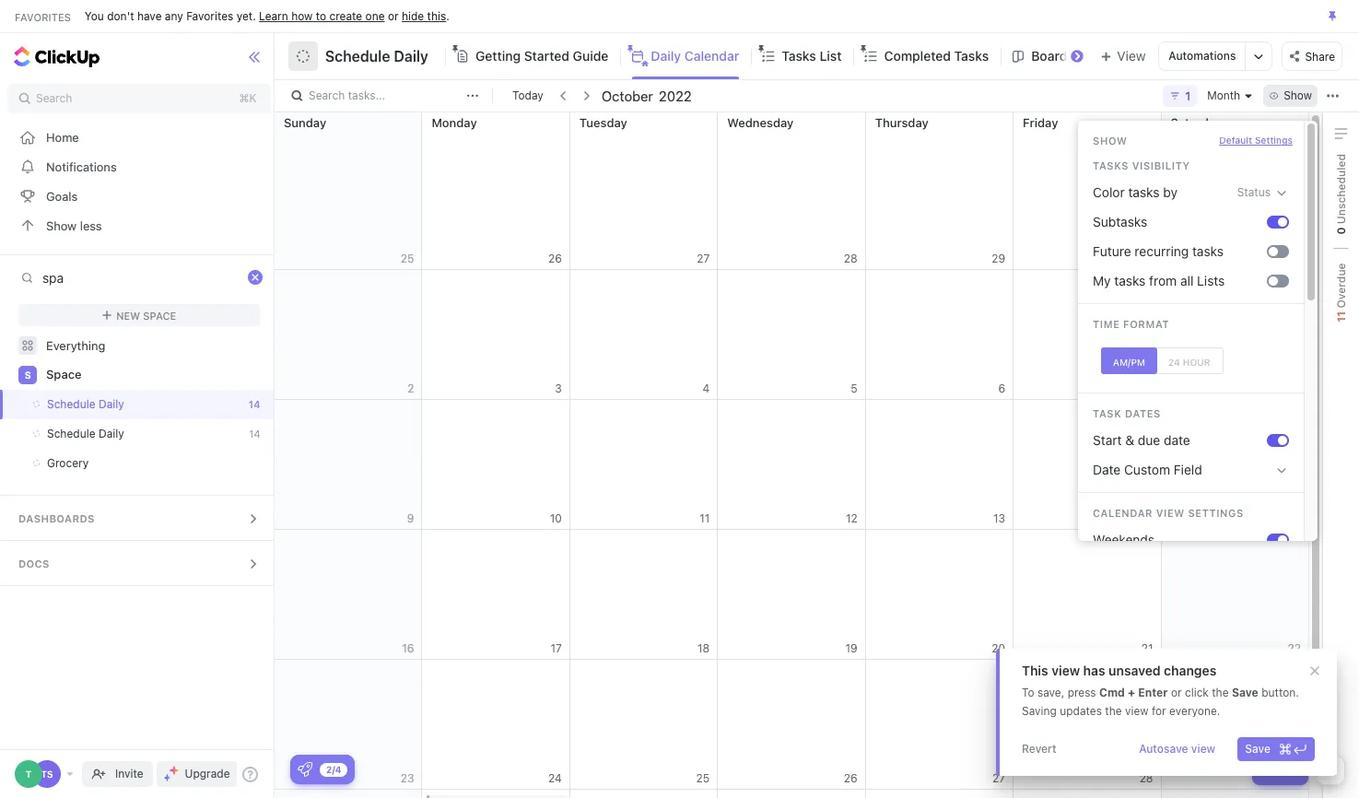 Task type: describe. For each thing, give the bounding box(es) containing it.
date custom field
[[1093, 462, 1202, 477]]

time
[[1093, 318, 1120, 330]]

to
[[316, 9, 326, 23]]

learn
[[259, 9, 288, 23]]

automations button
[[1160, 42, 1246, 70]]

task dates
[[1093, 407, 1161, 419]]

autosave view button
[[1132, 737, 1223, 761]]

automations
[[1169, 49, 1236, 63]]

learn how to create one link
[[259, 9, 385, 23]]

goals
[[46, 188, 78, 203]]

show less
[[46, 218, 102, 233]]

unsaved
[[1109, 663, 1161, 678]]

board link
[[1031, 33, 1075, 79]]

autosave view
[[1139, 742, 1216, 756]]

space link
[[46, 360, 262, 390]]

calendar view settings
[[1093, 507, 1244, 519]]

date
[[1093, 462, 1121, 477]]

my
[[1093, 273, 1111, 288]]

schedule daily button
[[318, 36, 429, 76]]

notifications link
[[0, 152, 279, 182]]

date custom field button
[[1086, 455, 1297, 485]]

everything
[[46, 338, 105, 353]]

⌘k
[[239, 91, 257, 105]]

list
[[820, 48, 842, 64]]

unscheduled
[[1334, 154, 1348, 227]]

future recurring tasks
[[1093, 243, 1224, 259]]

&
[[1126, 432, 1135, 448]]

daily inside daily calendar link
[[651, 48, 681, 64]]

daily calendar
[[651, 48, 739, 64]]

settings
[[1188, 507, 1244, 519]]

1 vertical spatial show
[[1093, 135, 1128, 147]]

show inside dropdown button
[[1284, 88, 1312, 102]]

0 horizontal spatial space
[[46, 367, 82, 382]]

tuesday
[[580, 115, 627, 130]]

date custom field button
[[1078, 455, 1304, 485]]

notifications
[[46, 159, 117, 174]]

this
[[427, 9, 446, 23]]

daily calendar link
[[651, 33, 747, 79]]

task for task
[[1277, 763, 1301, 777]]

tasks visibility
[[1093, 159, 1190, 171]]

tasks...
[[348, 88, 385, 102]]

tasks for tasks list
[[782, 48, 816, 64]]

getting
[[476, 48, 521, 64]]

changes
[[1164, 663, 1217, 678]]

button.
[[1262, 686, 1299, 700]]

view for this
[[1052, 663, 1080, 678]]

less
[[80, 218, 102, 233]]

search for search
[[36, 91, 72, 105]]

default
[[1220, 135, 1252, 146]]

any
[[165, 9, 183, 23]]

color
[[1093, 184, 1125, 200]]

my tasks from all lists button
[[1086, 266, 1267, 296]]

weekends
[[1093, 532, 1155, 547]]

tasks for from
[[1115, 273, 1146, 288]]

1 horizontal spatial favorites
[[186, 9, 233, 23]]

new space
[[116, 309, 176, 321]]

daily down space link
[[99, 397, 124, 411]]

schedule inside button
[[325, 48, 390, 65]]

sidebar navigation
[[0, 33, 279, 798]]

monday
[[432, 115, 477, 130]]

Search tasks... text field
[[309, 83, 462, 109]]

schedule daily for first schedule daily link from the bottom of the the sidebar navigation
[[47, 427, 124, 441]]

guide
[[573, 48, 609, 64]]

2 schedule daily link from the top
[[0, 419, 242, 449]]

show inside the sidebar navigation
[[46, 218, 77, 233]]

1 row from the top
[[275, 112, 1310, 270]]

or for favorites
[[388, 9, 399, 23]]

has
[[1083, 663, 1106, 678]]

+
[[1128, 686, 1136, 700]]

cmd
[[1100, 686, 1125, 700]]

updates
[[1060, 704, 1102, 718]]

onboarding checklist button image
[[298, 762, 312, 777]]

1 vertical spatial calendar
[[1093, 507, 1153, 519]]

0 vertical spatial the
[[1212, 686, 1229, 700]]

search for search tasks...
[[309, 88, 345, 102]]

future
[[1093, 243, 1131, 259]]

board
[[1031, 48, 1068, 64]]

yet.
[[237, 9, 256, 23]]

view down +
[[1125, 704, 1149, 718]]

from
[[1149, 273, 1177, 288]]

you don't have any favorites yet. learn how to create one or hide this .
[[85, 9, 450, 23]]

1 horizontal spatial space
[[143, 309, 176, 321]]

subtasks button
[[1086, 207, 1267, 237]]

thursday
[[875, 115, 929, 130]]

click
[[1185, 686, 1209, 700]]

daily up 'grocery' "link" in the left bottom of the page
[[99, 427, 124, 441]]

.
[[446, 9, 450, 23]]

upgrade
[[185, 767, 230, 781]]

all
[[1181, 273, 1194, 288]]

new
[[116, 309, 140, 321]]

Filter Lists, Docs, & Folders text field
[[42, 264, 244, 291]]

have
[[137, 9, 162, 23]]

grocery
[[47, 456, 89, 470]]

settings
[[1255, 135, 1293, 146]]

everything link
[[0, 331, 279, 360]]

wednesday
[[727, 115, 794, 130]]

hide this link
[[402, 9, 446, 23]]

saturday
[[1171, 115, 1222, 130]]

share
[[1305, 49, 1335, 63]]

sunday
[[284, 115, 326, 130]]



Task type: vqa. For each thing, say whether or not it's contained in the screenshot.
Outlook
no



Task type: locate. For each thing, give the bounding box(es) containing it.
you
[[85, 9, 104, 23]]

1 vertical spatial or
[[1171, 686, 1182, 700]]

completed tasks link
[[884, 33, 996, 79]]

schedule
[[325, 48, 390, 65], [47, 397, 95, 411], [47, 427, 95, 441]]

getting started guide link
[[476, 33, 616, 79]]

1 horizontal spatial or
[[1171, 686, 1182, 700]]

tasks inside button
[[1193, 243, 1224, 259]]

save inside button
[[1245, 742, 1271, 756]]

the right the click
[[1212, 686, 1229, 700]]

1 horizontal spatial show
[[1093, 135, 1128, 147]]

save down button.
[[1245, 742, 1271, 756]]

6 row from the top
[[275, 790, 1310, 798]]

status
[[1237, 185, 1271, 199]]

saving
[[1022, 704, 1057, 718]]

getting started guide
[[476, 48, 609, 64]]

0 vertical spatial schedule
[[325, 48, 390, 65]]

lists
[[1197, 273, 1225, 288]]

create
[[329, 9, 362, 23]]

24
[[1169, 356, 1180, 367]]

schedule for first schedule daily link from the bottom of the the sidebar navigation
[[47, 427, 95, 441]]

0 horizontal spatial tasks
[[782, 48, 816, 64]]

1 horizontal spatial calendar
[[1093, 507, 1153, 519]]

2/4
[[326, 764, 341, 775]]

started
[[524, 48, 570, 64]]

or inside this view has unsaved changes to save, press cmd + enter or click the save button. saving updates the view for everyone.
[[1171, 686, 1182, 700]]

am/pm
[[1113, 356, 1146, 367]]

0 horizontal spatial search
[[36, 91, 72, 105]]

invite
[[115, 767, 143, 781]]

2 horizontal spatial tasks
[[1093, 159, 1129, 171]]

2 vertical spatial schedule daily
[[47, 427, 124, 441]]

this
[[1022, 663, 1048, 678]]

task
[[1093, 407, 1122, 419], [1277, 763, 1301, 777]]

this view has unsaved changes to save, press cmd + enter or click the save button. saving updates the view for everyone.
[[1022, 663, 1299, 718]]

one
[[365, 9, 385, 23]]

custom
[[1124, 462, 1171, 477]]

space down "everything"
[[46, 367, 82, 382]]

clear search image
[[249, 271, 262, 284]]

0 vertical spatial space
[[143, 309, 176, 321]]

save,
[[1038, 686, 1065, 700]]

dates
[[1125, 407, 1161, 419]]

schedule daily up tasks...
[[325, 48, 429, 65]]

favorites left you
[[15, 11, 71, 23]]

revert button
[[1015, 737, 1064, 761]]

0 vertical spatial show
[[1284, 88, 1312, 102]]

14 for first schedule daily link from the bottom of the the sidebar navigation
[[249, 428, 260, 440]]

the
[[1212, 686, 1229, 700], [1105, 704, 1122, 718]]

or left the click
[[1171, 686, 1182, 700]]

0 vertical spatial 14
[[249, 398, 260, 410]]

share button
[[1282, 41, 1343, 71]]

schedule daily link up grocery
[[0, 419, 242, 449]]

calendar up weekends
[[1093, 507, 1153, 519]]

onboarding checklist button element
[[298, 762, 312, 777]]

1 vertical spatial tasks
[[1193, 243, 1224, 259]]

daily down hide
[[394, 48, 429, 65]]

task down save button
[[1277, 763, 1301, 777]]

grid
[[274, 112, 1310, 798]]

schedule daily link up 'grocery' "link" in the left bottom of the page
[[0, 390, 242, 419]]

0 vertical spatial save
[[1232, 686, 1259, 700]]

how
[[291, 9, 313, 23]]

0 vertical spatial calendar
[[685, 48, 739, 64]]

show
[[1284, 88, 1312, 102], [1093, 135, 1128, 147], [46, 218, 77, 233]]

schedule for 2nd schedule daily link from the bottom of the the sidebar navigation
[[47, 397, 95, 411]]

or right one
[[388, 9, 399, 23]]

search up sunday
[[309, 88, 345, 102]]

0
[[1334, 227, 1348, 234]]

search inside the sidebar navigation
[[36, 91, 72, 105]]

enter
[[1138, 686, 1168, 700]]

0 horizontal spatial or
[[388, 9, 399, 23]]

visibility
[[1132, 159, 1190, 171]]

4 row from the top
[[275, 530, 1310, 660]]

0 vertical spatial tasks
[[1128, 184, 1160, 200]]

0 vertical spatial task
[[1093, 407, 1122, 419]]

tasks up lists
[[1193, 243, 1224, 259]]

start & due date button
[[1086, 426, 1267, 455]]

start
[[1093, 432, 1122, 448]]

view for calendar
[[1156, 507, 1185, 519]]

2 horizontal spatial show
[[1284, 88, 1312, 102]]

task up start
[[1093, 407, 1122, 419]]

1 vertical spatial schedule daily
[[47, 397, 124, 411]]

2 vertical spatial tasks
[[1115, 273, 1146, 288]]

or for changes
[[1171, 686, 1182, 700]]

0 vertical spatial or
[[388, 9, 399, 23]]

schedule daily inside button
[[325, 48, 429, 65]]

0 horizontal spatial task
[[1093, 407, 1122, 419]]

schedule daily for 2nd schedule daily link from the bottom of the the sidebar navigation
[[47, 397, 124, 411]]

1 vertical spatial task
[[1277, 763, 1301, 777]]

save
[[1232, 686, 1259, 700], [1245, 742, 1271, 756]]

due
[[1138, 432, 1161, 448]]

1 schedule daily link from the top
[[0, 390, 242, 419]]

2 vertical spatial schedule
[[47, 427, 95, 441]]

1 vertical spatial schedule
[[47, 397, 95, 411]]

daily inside "schedule daily" button
[[394, 48, 429, 65]]

0 horizontal spatial the
[[1105, 704, 1122, 718]]

schedule daily down "everything"
[[47, 397, 124, 411]]

home link
[[0, 123, 279, 152]]

1 horizontal spatial the
[[1212, 686, 1229, 700]]

view up save,
[[1052, 663, 1080, 678]]

calendar up wednesday
[[685, 48, 739, 64]]

show up tasks visibility
[[1093, 135, 1128, 147]]

tasks right my
[[1115, 273, 1146, 288]]

time format
[[1093, 318, 1170, 330]]

show down goals
[[46, 218, 77, 233]]

view for autosave
[[1191, 742, 1216, 756]]

view
[[1156, 507, 1185, 519], [1052, 663, 1080, 678], [1125, 704, 1149, 718], [1191, 742, 1216, 756]]

tasks for tasks visibility
[[1093, 159, 1129, 171]]

5 row from the top
[[275, 660, 1310, 790]]

row
[[275, 112, 1310, 270], [275, 270, 1310, 400], [275, 400, 1310, 530], [275, 530, 1310, 660], [275, 660, 1310, 790], [275, 790, 1310, 798]]

today button
[[509, 87, 547, 105]]

field
[[1174, 462, 1202, 477]]

24 hour
[[1169, 356, 1211, 367]]

friday
[[1023, 115, 1058, 130]]

search
[[309, 88, 345, 102], [36, 91, 72, 105]]

1 vertical spatial the
[[1105, 704, 1122, 718]]

daily right guide
[[651, 48, 681, 64]]

home
[[46, 129, 79, 144]]

grid containing sunday
[[274, 112, 1310, 798]]

save button
[[1238, 737, 1315, 761]]

tasks for by
[[1128, 184, 1160, 200]]

view inside autosave view button
[[1191, 742, 1216, 756]]

tasks list link
[[782, 33, 849, 79]]

1 horizontal spatial search
[[309, 88, 345, 102]]

schedule daily
[[325, 48, 429, 65], [47, 397, 124, 411], [47, 427, 124, 441]]

tasks right completed
[[955, 48, 989, 64]]

revert
[[1022, 742, 1057, 756]]

0 vertical spatial schedule daily
[[325, 48, 429, 65]]

tasks left list
[[782, 48, 816, 64]]

recurring
[[1135, 243, 1189, 259]]

upgrade link
[[156, 761, 237, 787]]

14 for 2nd schedule daily link from the bottom of the the sidebar navigation
[[249, 398, 260, 410]]

1 vertical spatial save
[[1245, 742, 1271, 756]]

save left button.
[[1232, 686, 1259, 700]]

tasks inside "button"
[[1115, 273, 1146, 288]]

completed tasks
[[884, 48, 989, 64]]

date
[[1164, 432, 1190, 448]]

overdue
[[1334, 263, 1348, 311]]

view up weekends button
[[1156, 507, 1185, 519]]

tasks up color
[[1093, 159, 1129, 171]]

subtasks
[[1093, 214, 1148, 229]]

0 horizontal spatial favorites
[[15, 11, 71, 23]]

color tasks by
[[1093, 184, 1178, 200]]

space
[[143, 309, 176, 321], [46, 367, 82, 382]]

tasks list
[[782, 48, 842, 64]]

autosave
[[1139, 742, 1188, 756]]

tasks
[[1128, 184, 1160, 200], [1193, 243, 1224, 259], [1115, 273, 1146, 288]]

search up the home
[[36, 91, 72, 105]]

show down share button
[[1284, 88, 1312, 102]]

3 row from the top
[[275, 400, 1310, 530]]

tasks left "by"
[[1128, 184, 1160, 200]]

show button
[[1264, 85, 1318, 107]]

1 vertical spatial 14
[[249, 428, 260, 440]]

to
[[1022, 686, 1035, 700]]

schedule daily up grocery
[[47, 427, 124, 441]]

start & due date
[[1093, 432, 1190, 448]]

view down the everyone.
[[1191, 742, 1216, 756]]

save inside this view has unsaved changes to save, press cmd + enter or click the save button. saving updates the view for everyone.
[[1232, 686, 1259, 700]]

1 horizontal spatial tasks
[[955, 48, 989, 64]]

1 horizontal spatial task
[[1277, 763, 1301, 777]]

0 horizontal spatial show
[[46, 218, 77, 233]]

2 row from the top
[[275, 270, 1310, 400]]

0 horizontal spatial calendar
[[685, 48, 739, 64]]

space right 'new' on the top
[[143, 309, 176, 321]]

everyone.
[[1170, 704, 1221, 718]]

dashboards
[[18, 512, 95, 524]]

default settings
[[1220, 135, 1293, 146]]

2 vertical spatial show
[[46, 218, 77, 233]]

favorites right 'any'
[[186, 9, 233, 23]]

task for task dates
[[1093, 407, 1122, 419]]

1 vertical spatial space
[[46, 367, 82, 382]]

goals link
[[0, 182, 279, 211]]

the down the cmd
[[1105, 704, 1122, 718]]

future recurring tasks button
[[1086, 237, 1267, 266]]



